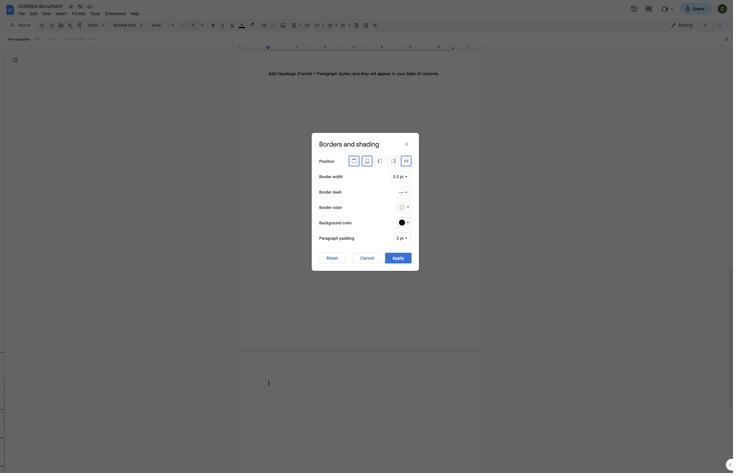 Task type: describe. For each thing, give the bounding box(es) containing it.
border width list box
[[391, 171, 411, 182]]

borders and shading dialog
[[312, 0, 428, 473]]

borders and shading
[[319, 140, 379, 148]]

Rename text field
[[16, 2, 66, 9]]

main toolbar
[[37, 0, 380, 280]]

border color
[[319, 205, 342, 210]]

color for border color
[[333, 205, 342, 210]]

shading
[[356, 140, 379, 148]]

0.5
[[393, 174, 399, 179]]

border for border color
[[319, 205, 332, 210]]

reset button
[[319, 253, 346, 263]]

borders and shading application
[[0, 0, 733, 473]]

menu bar inside menu bar banner
[[16, 8, 142, 17]]

dash
[[333, 190, 342, 194]]

2 pt
[[397, 236, 404, 241]]

new equation
[[8, 37, 30, 41]]

background color
[[319, 221, 352, 225]]

share. private to only me. image
[[685, 6, 691, 11]]

cancel
[[360, 255, 374, 261]]

paragraph
[[319, 236, 338, 241]]

pt for 2 pt
[[400, 236, 404, 241]]

width
[[333, 174, 343, 179]]

2 points option
[[397, 235, 404, 241]]

Star checkbox
[[67, 2, 75, 11]]

menu bar banner
[[0, 0, 733, 473]]

borders and shading heading
[[319, 140, 379, 149]]

reset
[[327, 255, 338, 261]]



Task type: locate. For each thing, give the bounding box(es) containing it.
border dash list box
[[397, 186, 414, 198]]

paragraph padding list box
[[394, 233, 411, 244]]

cancel button
[[353, 253, 382, 263]]

0 vertical spatial border
[[319, 174, 332, 179]]

padding
[[339, 236, 354, 241]]

and
[[344, 140, 355, 148]]

pt inside the 0.5 points "option"
[[400, 174, 404, 179]]

pt right 0.5
[[400, 174, 404, 179]]

2 border from the top
[[319, 190, 332, 194]]

equation
[[16, 37, 30, 41]]

background
[[319, 221, 341, 225]]

top margin image
[[0, 353, 4, 383]]

0.5 points option
[[393, 174, 404, 180]]

Menus field
[[7, 21, 37, 29]]

2 vertical spatial border
[[319, 205, 332, 210]]

1 pt from the top
[[400, 174, 404, 179]]

pt inside 2 points "option"
[[400, 236, 404, 241]]

border for border width
[[319, 174, 332, 179]]

equations toolbar
[[0, 33, 733, 46]]

right margin image
[[452, 46, 482, 50]]

color up padding in the left of the page
[[343, 221, 352, 225]]

new
[[8, 37, 15, 41]]

color for background color
[[343, 221, 352, 225]]

border up the background
[[319, 205, 332, 210]]

border dash
[[319, 190, 342, 194]]

1 border from the top
[[319, 174, 332, 179]]

2
[[397, 236, 399, 241]]

1 vertical spatial border
[[319, 190, 332, 194]]

position toolbar
[[346, 0, 428, 473]]

border width
[[319, 174, 343, 179]]

menu bar
[[16, 8, 142, 17]]

0.5 pt
[[393, 174, 404, 179]]

0 vertical spatial color
[[333, 205, 342, 210]]

3 border from the top
[[319, 205, 332, 210]]

color
[[333, 205, 342, 210], [343, 221, 352, 225]]

borders
[[319, 140, 342, 148]]

1 vertical spatial color
[[343, 221, 352, 225]]

left margin image
[[240, 46, 270, 50]]

pt for 0.5 pt
[[400, 174, 404, 179]]

0 vertical spatial pt
[[400, 174, 404, 179]]

position
[[319, 159, 335, 164]]

apply
[[393, 255, 404, 261]]

paragraph padding
[[319, 236, 354, 241]]

0 horizontal spatial color
[[333, 205, 342, 210]]

pt right the "2"
[[400, 236, 404, 241]]

2 pt from the top
[[400, 236, 404, 241]]

border
[[319, 174, 332, 179], [319, 190, 332, 194], [319, 205, 332, 210]]

1 horizontal spatial color
[[343, 221, 352, 225]]

border left dash
[[319, 190, 332, 194]]

pt
[[400, 174, 404, 179], [400, 236, 404, 241]]

1 vertical spatial pt
[[400, 236, 404, 241]]

border left width
[[319, 174, 332, 179]]

apply button
[[385, 253, 412, 263]]

color down dash
[[333, 205, 342, 210]]

new equation button
[[7, 35, 32, 44]]

border for border dash
[[319, 190, 332, 194]]



Task type: vqa. For each thing, say whether or not it's contained in the screenshot.
Extensions menu item
no



